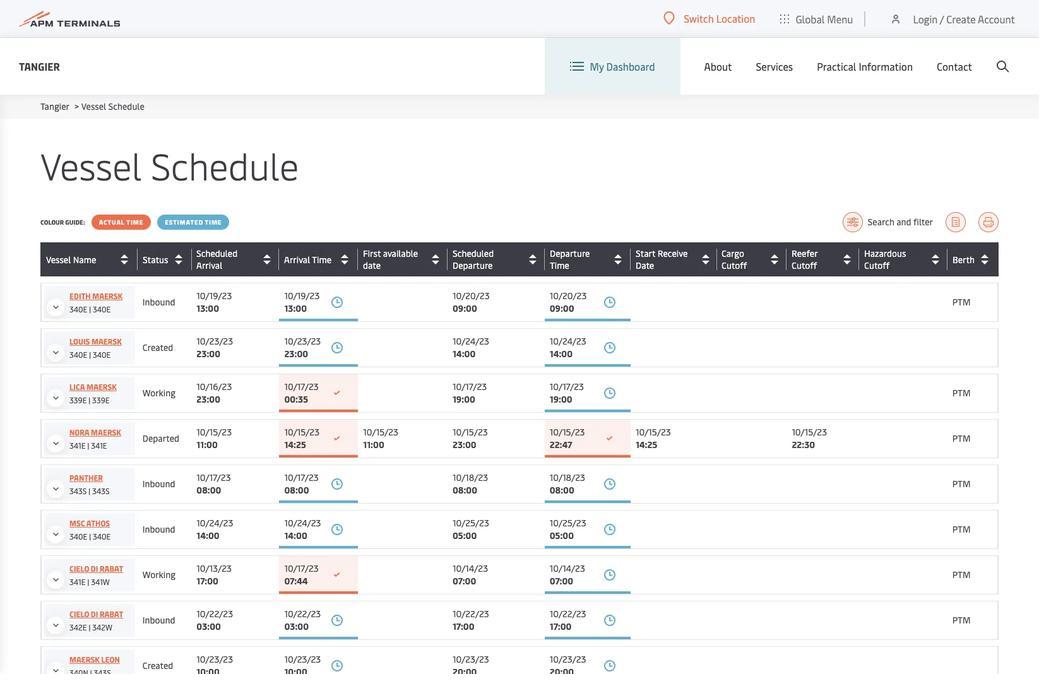 Task type: locate. For each thing, give the bounding box(es) containing it.
date for 1st scheduled departure button
[[636, 260, 655, 272]]

di up the 342w
[[91, 610, 98, 620]]

10/18/23 down 22:47
[[550, 472, 586, 484]]

maersk for created
[[92, 337, 122, 347]]

10/18/23
[[453, 472, 488, 484], [550, 472, 586, 484]]

0 horizontal spatial 10/18/23
[[453, 472, 488, 484]]

0 horizontal spatial time
[[127, 218, 144, 227]]

2 date from the left
[[636, 260, 655, 272]]

cielo inside cielo di rabat 341e | 341w
[[69, 564, 89, 574]]

5 10/15/23 from the left
[[550, 426, 585, 438]]

10/22/23 03:00
[[197, 608, 233, 633], [285, 608, 321, 633]]

2 berth from the left
[[953, 254, 975, 266]]

0 horizontal spatial 10/14/23
[[453, 563, 488, 575]]

1 vertical spatial cielo
[[69, 610, 89, 620]]

berth
[[953, 254, 975, 266], [953, 254, 975, 266]]

2 start receive date from the left
[[636, 248, 688, 272]]

menu
[[828, 12, 854, 26]]

| inside the 'nora maersk 341e | 341e'
[[87, 441, 89, 451]]

10/23/23
[[197, 335, 233, 347], [285, 335, 321, 347], [197, 654, 233, 666], [285, 654, 321, 666], [453, 654, 489, 666], [550, 654, 587, 666]]

03:00 down 10/13/23 17:00
[[197, 621, 221, 633]]

tangier
[[19, 59, 60, 73], [40, 100, 69, 112]]

time right 'actual'
[[127, 218, 144, 227]]

6 10/15/23 from the left
[[636, 426, 671, 438]]

0 vertical spatial cielo
[[69, 564, 89, 574]]

1 05:00 from the left
[[453, 530, 477, 542]]

1 horizontal spatial 11:00
[[363, 439, 385, 451]]

5 ptm from the top
[[953, 524, 971, 536]]

0 horizontal spatial 10/22/23 03:00
[[197, 608, 233, 633]]

2 cielo from the top
[[69, 610, 89, 620]]

07:00
[[453, 575, 477, 587], [550, 575, 574, 587]]

actual time
[[99, 218, 144, 227]]

10/17/23
[[285, 381, 319, 393], [453, 381, 487, 393], [550, 381, 584, 393], [197, 472, 231, 484], [285, 472, 319, 484], [285, 563, 319, 575]]

1 horizontal spatial 05:00
[[550, 530, 574, 542]]

maersk inside lica maersk 339e | 339e
[[87, 382, 117, 392]]

|
[[89, 304, 91, 315], [89, 350, 91, 360], [89, 395, 90, 406], [87, 441, 89, 451], [89, 486, 90, 497], [89, 532, 91, 542], [87, 577, 89, 587], [89, 623, 91, 633]]

2 10/20/23 from the left
[[550, 290, 587, 302]]

10/13/23 17:00
[[197, 563, 232, 587]]

339e down lica
[[69, 395, 87, 406]]

2 status from the left
[[143, 254, 168, 266]]

di inside cielo di rabat 342e | 342w
[[91, 610, 98, 620]]

1 horizontal spatial 13:00
[[285, 303, 307, 315]]

0 horizontal spatial 10/17/23 08:00
[[197, 472, 231, 497]]

first available date for first available date button associated with 2nd scheduled departure button from the left
[[363, 248, 418, 272]]

vessel name for 1st scheduled departure button's first available date button
[[46, 254, 96, 266]]

2 343s from the left
[[92, 486, 110, 497]]

1 working from the top
[[143, 387, 176, 399]]

17:00 inside 10/13/23 17:00
[[197, 575, 219, 587]]

global
[[796, 12, 825, 26]]

0 horizontal spatial 10/25/23 05:00
[[453, 517, 490, 542]]

7 ptm from the top
[[953, 615, 971, 627]]

working up departed
[[143, 387, 176, 399]]

341e
[[69, 441, 86, 451], [91, 441, 107, 451], [69, 577, 86, 587]]

time right estimated
[[205, 218, 222, 227]]

1 horizontal spatial 10/15/23 14:25
[[636, 426, 671, 451]]

0 vertical spatial working
[[143, 387, 176, 399]]

0 horizontal spatial 17:00
[[197, 575, 219, 587]]

vessel name
[[46, 254, 96, 266], [46, 254, 96, 266]]

maersk
[[92, 291, 123, 301], [92, 337, 122, 347], [87, 382, 117, 392], [91, 428, 121, 438], [69, 655, 100, 665]]

colour
[[40, 218, 64, 227]]

1 horizontal spatial time
[[205, 218, 222, 227]]

340e up lica maersk 339e | 339e
[[93, 350, 111, 360]]

340e down edith
[[69, 304, 87, 315]]

1 hazardous cutoff from the left
[[865, 248, 907, 272]]

maersk inside the 'nora maersk 341e | 341e'
[[91, 428, 121, 438]]

1 11:00 from the left
[[197, 439, 218, 451]]

ptm for 10/17/23
[[953, 387, 971, 399]]

lica maersk 339e | 339e
[[69, 382, 117, 406]]

0 horizontal spatial 10/18/23 08:00
[[453, 472, 488, 497]]

10/18/23 08:00
[[453, 472, 488, 497], [550, 472, 586, 497]]

cielo for inbound
[[69, 610, 89, 620]]

11:00
[[197, 439, 218, 451], [363, 439, 385, 451]]

2 11:00 from the left
[[363, 439, 385, 451]]

1 horizontal spatial 09:00
[[550, 303, 575, 315]]

1 horizontal spatial 10/19/23 13:00
[[285, 290, 320, 315]]

name for 1st scheduled departure button's first available date button
[[73, 254, 96, 266]]

19:00
[[453, 394, 476, 406], [550, 394, 573, 406]]

inbound right edith maersk 340e | 340e
[[143, 296, 175, 308]]

first available date button
[[363, 248, 445, 272], [363, 248, 445, 272]]

0 horizontal spatial 343s
[[69, 486, 87, 497]]

1 03:00 from the left
[[197, 621, 221, 633]]

4 10/22/23 from the left
[[550, 608, 587, 620]]

1 hazardous cutoff button from the left
[[865, 248, 945, 272]]

| down edith
[[89, 304, 91, 315]]

actual
[[99, 218, 125, 227]]

2 10/17/23 19:00 from the left
[[550, 381, 584, 406]]

1 horizontal spatial 03:00
[[285, 621, 309, 633]]

maersk inside louis maersk 340e | 340e
[[92, 337, 122, 347]]

login / create account link
[[890, 0, 1016, 37]]

1 rabat from the top
[[100, 564, 123, 574]]

10/22/23 17:00
[[453, 608, 489, 633], [550, 608, 587, 633]]

07:44
[[285, 575, 308, 587]]

1 vertical spatial di
[[91, 610, 98, 620]]

start receive date
[[636, 248, 688, 272], [636, 248, 688, 272]]

0 vertical spatial created
[[143, 342, 173, 354]]

first available date
[[363, 248, 418, 272], [363, 248, 418, 272]]

date
[[363, 260, 381, 272], [363, 260, 381, 272]]

2 10/22/23 17:00 from the left
[[550, 608, 587, 633]]

departure time for 1st scheduled departure button "start receive date" button departure time button
[[550, 248, 590, 272]]

| down athos
[[89, 532, 91, 542]]

cargo cutoff
[[722, 248, 748, 272], [722, 248, 748, 272]]

0 horizontal spatial 14:25
[[285, 439, 306, 451]]

ptm for 10/22/23
[[953, 615, 971, 627]]

10/22/23 03:00 down 07:44
[[285, 608, 321, 633]]

first available date for 1st scheduled departure button's first available date button
[[363, 248, 418, 272]]

1 horizontal spatial 10/15/23 11:00
[[363, 426, 399, 451]]

14:25
[[285, 439, 306, 451], [636, 439, 658, 451]]

2 di from the top
[[91, 610, 98, 620]]

| left 341w
[[87, 577, 89, 587]]

1 departure time button from the left
[[550, 248, 628, 272]]

1 di from the top
[[91, 564, 98, 574]]

1 horizontal spatial 343s
[[92, 486, 110, 497]]

340e up louis maersk 340e | 340e
[[93, 304, 111, 315]]

10/15/23 14:25
[[285, 426, 320, 451], [636, 426, 671, 451]]

name
[[73, 254, 96, 266], [73, 254, 96, 266]]

0 horizontal spatial 09:00
[[453, 303, 477, 315]]

0 vertical spatial di
[[91, 564, 98, 574]]

2 10/22/23 03:00 from the left
[[285, 608, 321, 633]]

0 horizontal spatial 10/15/23 14:25
[[285, 426, 320, 451]]

1 berth from the left
[[953, 254, 975, 266]]

1 departure time from the left
[[550, 248, 590, 272]]

1 horizontal spatial 10/19/23
[[285, 290, 320, 302]]

date for 2nd scheduled departure button from the left
[[636, 260, 655, 272]]

2 10/20/23 09:00 from the left
[[550, 290, 587, 315]]

berth for "berth" button associated with 1st scheduled departure button's hazardous cutoff button
[[953, 254, 975, 266]]

departure time button for 1st scheduled departure button "start receive date" button
[[550, 248, 628, 272]]

1 horizontal spatial 10/17/23 08:00
[[285, 472, 319, 497]]

0 horizontal spatial 07:00
[[453, 575, 477, 587]]

inbound right the 342w
[[143, 615, 175, 627]]

start
[[636, 248, 656, 260], [636, 248, 656, 260]]

1 horizontal spatial schedule
[[151, 140, 299, 190]]

0 horizontal spatial 10/22/23 17:00
[[453, 608, 489, 633]]

1 343s from the left
[[69, 486, 87, 497]]

03:00
[[197, 621, 221, 633], [285, 621, 309, 633]]

berth button
[[953, 250, 996, 270], [953, 250, 996, 270]]

di for inbound
[[91, 610, 98, 620]]

status button for 1st scheduled departure button's first available date button
[[143, 250, 188, 270]]

1 horizontal spatial 10/14/23 07:00
[[550, 563, 586, 587]]

start for 1st scheduled departure button "start receive date" button
[[636, 248, 656, 260]]

maersk for departed
[[91, 428, 121, 438]]

cargo for "start receive date" button related to 2nd scheduled departure button from the left
[[722, 248, 745, 260]]

05:00
[[453, 530, 477, 542], [550, 530, 574, 542]]

1 scheduled departure button from the left
[[453, 248, 542, 272]]

343s
[[69, 486, 87, 497], [92, 486, 110, 497]]

schedule
[[108, 100, 145, 112], [151, 140, 299, 190]]

0 horizontal spatial 10/19/23
[[197, 290, 232, 302]]

3 08:00 from the left
[[453, 485, 478, 497]]

departure time for "start receive date" button related to 2nd scheduled departure button from the left's departure time button
[[550, 248, 590, 272]]

341w
[[91, 577, 110, 587]]

cargo
[[722, 248, 745, 260], [722, 248, 745, 260]]

start receive date for 1st scheduled departure button "start receive date" button
[[636, 248, 688, 272]]

rabat up the 342w
[[100, 610, 123, 620]]

0 vertical spatial rabat
[[100, 564, 123, 574]]

2 time from the left
[[205, 218, 222, 227]]

0 horizontal spatial 13:00
[[197, 303, 219, 315]]

account
[[979, 12, 1016, 26]]

2 rabat from the top
[[100, 610, 123, 620]]

1 14:25 from the left
[[285, 439, 306, 451]]

| inside lica maersk 339e | 339e
[[89, 395, 90, 406]]

2 inbound from the top
[[143, 478, 175, 490]]

2 10/15/23 14:25 from the left
[[636, 426, 671, 451]]

342w
[[92, 623, 112, 633]]

1 time from the left
[[127, 218, 144, 227]]

1 10/18/23 08:00 from the left
[[453, 472, 488, 497]]

03:00 down 07:44
[[285, 621, 309, 633]]

available for 1st scheduled departure button's first available date button
[[383, 248, 418, 260]]

cielo up 342e
[[69, 610, 89, 620]]

1 horizontal spatial 10/25/23
[[550, 517, 587, 529]]

rabat up 341w
[[100, 564, 123, 574]]

10/18/23 down 10/15/23 23:00
[[453, 472, 488, 484]]

0 vertical spatial schedule
[[108, 100, 145, 112]]

1 horizontal spatial 10/14/23
[[550, 563, 586, 575]]

1 horizontal spatial 10/17/23 19:00
[[550, 381, 584, 406]]

login
[[914, 12, 938, 26]]

ptm
[[953, 296, 971, 308], [953, 387, 971, 399], [953, 433, 971, 445], [953, 478, 971, 490], [953, 524, 971, 536], [953, 569, 971, 581], [953, 615, 971, 627]]

start for "start receive date" button related to 2nd scheduled departure button from the left
[[636, 248, 656, 260]]

created right louis maersk 340e | 340e
[[143, 342, 173, 354]]

1 start receive date from the left
[[636, 248, 688, 272]]

2 departure time from the left
[[550, 248, 590, 272]]

status for status button related to 1st scheduled departure button's first available date button
[[143, 254, 168, 266]]

10/17/23 19:00 up 10/15/23 23:00
[[453, 381, 487, 406]]

1 horizontal spatial 10/18/23 08:00
[[550, 472, 586, 497]]

cielo down msc athos 340e | 340e
[[69, 564, 89, 574]]

inbound right athos
[[143, 524, 175, 536]]

vessel name button for status button for first available date button associated with 2nd scheduled departure button from the left
[[46, 250, 135, 270]]

maersk for working
[[87, 382, 117, 392]]

| right 342e
[[89, 623, 91, 633]]

1 horizontal spatial 10/20/23
[[550, 290, 587, 302]]

maersk left leon
[[69, 655, 100, 665]]

0 horizontal spatial 10/15/23 11:00
[[197, 426, 232, 451]]

di inside cielo di rabat 341e | 341w
[[91, 564, 98, 574]]

4 10/15/23 from the left
[[453, 426, 488, 438]]

maersk right nora
[[91, 428, 121, 438]]

1 10/19/23 from the left
[[197, 290, 232, 302]]

0 horizontal spatial 10/20/23
[[453, 290, 490, 302]]

di
[[91, 564, 98, 574], [91, 610, 98, 620]]

created
[[143, 342, 173, 354], [143, 660, 173, 672]]

global menu
[[796, 12, 854, 26]]

| down nora
[[87, 441, 89, 451]]

339e up the 'nora maersk 341e | 341e'
[[92, 395, 110, 406]]

1 vertical spatial tangier link
[[40, 100, 69, 112]]

1 horizontal spatial 10/22/23 03:00
[[285, 608, 321, 633]]

10/18/23 08:00 down 22:47
[[550, 472, 586, 497]]

10/23/23 23:00 up the 10/16/23
[[197, 335, 233, 360]]

athos
[[86, 519, 110, 529]]

2 created from the top
[[143, 660, 173, 672]]

departure time
[[550, 248, 590, 272], [550, 248, 590, 272]]

1 vertical spatial rabat
[[100, 610, 123, 620]]

1 horizontal spatial 10/22/23 17:00
[[550, 608, 587, 633]]

2 08:00 from the left
[[285, 485, 309, 497]]

ptm for 10/20/23
[[953, 296, 971, 308]]

0 horizontal spatial 10/14/23 07:00
[[453, 563, 488, 587]]

cielo inside cielo di rabat 342e | 342w
[[69, 610, 89, 620]]

09:00
[[453, 303, 477, 315], [550, 303, 575, 315]]

1 horizontal spatial 10/18/23
[[550, 472, 586, 484]]

departure time button for "start receive date" button related to 2nd scheduled departure button from the left
[[550, 248, 628, 272]]

19:00 up 10/15/23 23:00
[[453, 394, 476, 406]]

0 vertical spatial tangier
[[19, 59, 60, 73]]

rabat inside cielo di rabat 341e | 341w
[[100, 564, 123, 574]]

2 start from the left
[[636, 248, 656, 260]]

| inside panther 343s | 343s
[[89, 486, 90, 497]]

maersk right lica
[[87, 382, 117, 392]]

2 berth button from the left
[[953, 250, 996, 270]]

hazardous cutoff button
[[865, 248, 945, 272], [865, 248, 945, 272]]

10/18/23 08:00 down 10/15/23 23:00
[[453, 472, 488, 497]]

2 departure time button from the left
[[550, 248, 628, 272]]

di up 341w
[[91, 564, 98, 574]]

2 status button from the left
[[143, 250, 189, 270]]

10/22/23
[[197, 608, 233, 620], [285, 608, 321, 620], [453, 608, 489, 620], [550, 608, 587, 620]]

status button for first available date button associated with 2nd scheduled departure button from the left
[[143, 250, 189, 270]]

4 ptm from the top
[[953, 478, 971, 490]]

inbound
[[143, 296, 175, 308], [143, 478, 175, 490], [143, 524, 175, 536], [143, 615, 175, 627]]

berth for "berth" button for hazardous cutoff button related to 2nd scheduled departure button from the left
[[953, 254, 975, 266]]

1 horizontal spatial 19:00
[[550, 394, 573, 406]]

time for actual time
[[127, 218, 144, 227]]

cielo
[[69, 564, 89, 574], [69, 610, 89, 620]]

scheduled
[[196, 248, 238, 260], [197, 248, 238, 260], [453, 248, 494, 260], [453, 248, 494, 260]]

0 horizontal spatial 10/19/23 13:00
[[197, 290, 232, 315]]

7 10/15/23 from the left
[[792, 426, 828, 438]]

| down the panther
[[89, 486, 90, 497]]

date for 1st scheduled departure button's first available date button
[[363, 260, 381, 272]]

lica
[[69, 382, 85, 392]]

2 19:00 from the left
[[550, 394, 573, 406]]

1 10/19/23 13:00 from the left
[[197, 290, 232, 315]]

louis
[[69, 337, 90, 347]]

10/16/23
[[197, 381, 232, 393]]

0 horizontal spatial 10/23/23 23:00
[[197, 335, 233, 360]]

0 horizontal spatial 339e
[[69, 395, 87, 406]]

panther
[[69, 473, 103, 483]]

341e left 341w
[[69, 577, 86, 587]]

tangier link
[[19, 58, 60, 74], [40, 100, 69, 112]]

cutoff
[[722, 260, 748, 272], [722, 260, 748, 272], [792, 260, 818, 272], [792, 260, 818, 272], [865, 260, 890, 272], [865, 260, 890, 272]]

maersk right edith
[[92, 291, 123, 301]]

1 horizontal spatial 17:00
[[453, 621, 475, 633]]

arrival time
[[284, 254, 332, 266], [285, 254, 332, 266]]

1 start from the left
[[636, 248, 656, 260]]

1 vertical spatial working
[[143, 569, 176, 581]]

10/24/23
[[453, 335, 490, 347], [550, 335, 587, 347], [197, 517, 233, 529], [285, 517, 321, 529]]

0 horizontal spatial 10/20/23 09:00
[[453, 290, 490, 315]]

0 horizontal spatial 03:00
[[197, 621, 221, 633]]

2 10/19/23 from the left
[[285, 290, 320, 302]]

cargo for 1st scheduled departure button "start receive date" button
[[722, 248, 745, 260]]

1 10/17/23 08:00 from the left
[[197, 472, 231, 497]]

0 horizontal spatial 11:00
[[197, 439, 218, 451]]

342e
[[69, 623, 87, 633]]

10/17/23 19:00 up 10/15/23 22:47
[[550, 381, 584, 406]]

| down louis
[[89, 350, 91, 360]]

0 horizontal spatial 19:00
[[453, 394, 476, 406]]

10/14/23
[[453, 563, 488, 575], [550, 563, 586, 575]]

1 horizontal spatial 10/23/23 23:00
[[285, 335, 321, 360]]

1 berth button from the left
[[953, 250, 996, 270]]

23:00
[[197, 348, 220, 360], [285, 348, 308, 360], [197, 394, 220, 406], [453, 439, 477, 451]]

practical
[[818, 59, 857, 73]]

first
[[363, 248, 381, 260], [363, 248, 381, 260]]

1 10/15/23 11:00 from the left
[[197, 426, 232, 451]]

2 horizontal spatial 17:00
[[550, 621, 572, 633]]

first for first available date button associated with 2nd scheduled departure button from the left
[[363, 248, 381, 260]]

name for first available date button associated with 2nd scheduled departure button from the left
[[73, 254, 96, 266]]

1 vertical spatial tangier
[[40, 100, 69, 112]]

0 horizontal spatial 10/17/23 19:00
[[453, 381, 487, 406]]

rabat inside cielo di rabat 342e | 342w
[[100, 610, 123, 620]]

rabat for inbound
[[100, 610, 123, 620]]

2 10/22/23 from the left
[[285, 608, 321, 620]]

1 10/25/23 from the left
[[453, 517, 490, 529]]

10/23/23 23:00 up 10/17/23 00:35
[[285, 335, 321, 360]]

0 horizontal spatial 05:00
[[453, 530, 477, 542]]

1 horizontal spatial 07:00
[[550, 575, 574, 587]]

1 inbound from the top
[[143, 296, 175, 308]]

hazardous
[[865, 248, 907, 260], [865, 248, 907, 260]]

2 start receive date button from the left
[[636, 248, 714, 272]]

maersk inside edith maersk 340e | 340e
[[92, 291, 123, 301]]

19:00 up 10/15/23 22:47
[[550, 394, 573, 406]]

tangier for tangier
[[19, 59, 60, 73]]

10/20/23 09:00
[[453, 290, 490, 315], [550, 290, 587, 315]]

0 horizontal spatial 10/25/23
[[453, 517, 490, 529]]

services button
[[756, 38, 794, 95]]

reefer for hazardous cutoff button related to 2nd scheduled departure button from the left
[[792, 248, 818, 260]]

1 horizontal spatial 10/20/23 09:00
[[550, 290, 587, 315]]

estimated
[[165, 218, 203, 227]]

start receive date button
[[636, 248, 714, 272], [636, 248, 714, 272]]

maersk right louis
[[92, 337, 122, 347]]

1 date from the left
[[636, 260, 655, 272]]

340e
[[69, 304, 87, 315], [93, 304, 111, 315], [69, 350, 87, 360], [93, 350, 111, 360], [69, 532, 87, 542], [93, 532, 111, 542]]

2 09:00 from the left
[[550, 303, 575, 315]]

tangier for tangier > vessel schedule
[[40, 100, 69, 112]]

working left 10/13/23 17:00
[[143, 569, 176, 581]]

| up nora
[[89, 395, 90, 406]]

1 vertical spatial created
[[143, 660, 173, 672]]

1 horizontal spatial 14:25
[[636, 439, 658, 451]]

1 horizontal spatial 339e
[[92, 395, 110, 406]]

1 status button from the left
[[143, 250, 188, 270]]

1 horizontal spatial 10/25/23 05:00
[[550, 517, 587, 542]]

10/22/23 03:00 down 10/13/23 17:00
[[197, 608, 233, 633]]

inbound down departed
[[143, 478, 175, 490]]

2 hazardous cutoff from the left
[[865, 248, 907, 272]]

created right leon
[[143, 660, 173, 672]]



Task type: vqa. For each thing, say whether or not it's contained in the screenshot.
'342S' corresponding to 10/13/23 08:00
no



Task type: describe. For each thing, give the bounding box(es) containing it.
hazardous cutoff button for 1st scheduled departure button
[[865, 248, 945, 272]]

start receive date button for 2nd scheduled departure button from the left
[[636, 248, 714, 272]]

berth button for hazardous cutoff button related to 2nd scheduled departure button from the left
[[953, 250, 996, 270]]

switch
[[684, 11, 714, 25]]

>
[[74, 100, 79, 112]]

di for working
[[91, 564, 98, 574]]

vessel schedule
[[40, 140, 299, 190]]

1 10/20/23 from the left
[[453, 290, 490, 302]]

1 10/18/23 from the left
[[453, 472, 488, 484]]

reefer for 1st scheduled departure button's hazardous cutoff button
[[792, 248, 818, 260]]

maersk inside button
[[69, 655, 100, 665]]

time for estimated time
[[205, 218, 222, 227]]

2 10/18/23 from the left
[[550, 472, 586, 484]]

| inside louis maersk 340e | 340e
[[89, 350, 91, 360]]

services
[[756, 59, 794, 73]]

switch location
[[684, 11, 756, 25]]

10/15/23 23:00
[[453, 426, 488, 451]]

341e inside cielo di rabat 341e | 341w
[[69, 577, 86, 587]]

23:00 inside 10/16/23 23:00
[[197, 394, 220, 406]]

contact button
[[937, 38, 973, 95]]

working for 17:00
[[143, 569, 176, 581]]

maersk leon button
[[47, 654, 120, 675]]

information
[[859, 59, 913, 73]]

maersk for inbound
[[92, 291, 123, 301]]

cielo di rabat 342e | 342w
[[69, 610, 123, 633]]

2 10/19/23 13:00 from the left
[[285, 290, 320, 315]]

ptm for 10/25/23
[[953, 524, 971, 536]]

1 10/17/23 19:00 from the left
[[453, 381, 487, 406]]

| inside cielo di rabat 341e | 341w
[[87, 577, 89, 587]]

1 07:00 from the left
[[453, 575, 477, 587]]

1 08:00 from the left
[[197, 485, 221, 497]]

vessel name for first available date button associated with 2nd scheduled departure button from the left
[[46, 254, 96, 266]]

nora maersk 341e | 341e
[[69, 428, 121, 451]]

maersk leon
[[69, 655, 120, 665]]

1 10/15/23 from the left
[[197, 426, 232, 438]]

22:47
[[550, 439, 573, 451]]

1 10/15/23 14:25 from the left
[[285, 426, 320, 451]]

10/17/23 07:44
[[285, 563, 319, 587]]

1 10/22/23 03:00 from the left
[[197, 608, 233, 633]]

created for 10/24/23
[[143, 342, 173, 354]]

10/13/23
[[197, 563, 232, 575]]

10/15/23 22:30
[[792, 426, 828, 451]]

rabat for working
[[100, 564, 123, 574]]

start receive date button for 1st scheduled departure button
[[636, 248, 714, 272]]

hazardous cutoff for 2nd scheduled departure button from the left
[[865, 248, 907, 272]]

341e down nora
[[69, 441, 86, 451]]

hazardous cutoff button for 2nd scheduled departure button from the left
[[865, 248, 945, 272]]

departed
[[143, 433, 179, 445]]

about button
[[705, 38, 732, 95]]

guide:
[[65, 218, 85, 227]]

edith maersk 340e | 340e
[[69, 291, 123, 315]]

10/17/23 00:35
[[285, 381, 319, 406]]

practical information
[[818, 59, 913, 73]]

3 10/15/23 from the left
[[363, 426, 399, 438]]

msc athos 340e | 340e
[[69, 519, 111, 542]]

estimated time
[[165, 218, 222, 227]]

22:30
[[792, 439, 816, 451]]

practical information button
[[818, 38, 913, 95]]

available for first available date button associated with 2nd scheduled departure button from the left
[[383, 248, 418, 260]]

nora
[[69, 428, 89, 438]]

3 10/22/23 from the left
[[453, 608, 489, 620]]

2 10/15/23 11:00 from the left
[[363, 426, 399, 451]]

msc
[[69, 519, 85, 529]]

edith
[[69, 291, 91, 301]]

dashboard
[[607, 59, 655, 73]]

login / create account
[[914, 12, 1016, 26]]

search and filter
[[868, 216, 934, 228]]

1 hazardous from the left
[[865, 248, 907, 260]]

/
[[940, 12, 945, 26]]

vessel name button for status button related to 1st scheduled departure button's first available date button
[[46, 250, 134, 270]]

1 10/22/23 from the left
[[197, 608, 233, 620]]

340e down msc
[[69, 532, 87, 542]]

arrival time for first available date button associated with 2nd scheduled departure button from the left
[[284, 254, 332, 266]]

first available date button for 2nd scheduled departure button from the left
[[363, 248, 445, 272]]

| inside msc athos 340e | 340e
[[89, 532, 91, 542]]

scheduled arrival button for status button related to 1st scheduled departure button's first available date button
[[197, 248, 276, 272]]

search and filter button
[[843, 212, 934, 232]]

global menu button
[[768, 0, 866, 38]]

cielo for working
[[69, 564, 89, 574]]

1 10/14/23 07:00 from the left
[[453, 563, 488, 587]]

leon
[[101, 655, 120, 665]]

0 horizontal spatial schedule
[[108, 100, 145, 112]]

cielo di rabat 341e | 341w
[[69, 564, 123, 587]]

inbound for 13:00
[[143, 296, 175, 308]]

2 10/15/23 from the left
[[285, 426, 320, 438]]

341e up the panther
[[91, 441, 107, 451]]

scheduled arrival button for status button for first available date button associated with 2nd scheduled departure button from the left
[[196, 248, 276, 272]]

my dashboard
[[590, 59, 655, 73]]

340e down athos
[[93, 532, 111, 542]]

1 13:00 from the left
[[197, 303, 219, 315]]

create
[[947, 12, 976, 26]]

1 10/25/23 05:00 from the left
[[453, 517, 490, 542]]

colour guide:
[[40, 218, 85, 227]]

filter
[[914, 216, 934, 228]]

first available date button for 1st scheduled departure button
[[363, 248, 445, 272]]

10/15/23 22:47
[[550, 426, 585, 451]]

receive for 1st scheduled departure button "start receive date" button
[[658, 248, 688, 260]]

| inside edith maersk 340e | 340e
[[89, 304, 91, 315]]

1 scheduled departure from the left
[[453, 248, 494, 272]]

receive for "start receive date" button related to 2nd scheduled departure button from the left
[[658, 248, 688, 260]]

tangier > vessel schedule
[[40, 100, 145, 112]]

0 vertical spatial tangier link
[[19, 58, 60, 74]]

my
[[590, 59, 604, 73]]

first for 1st scheduled departure button's first available date button
[[363, 248, 381, 260]]

arrival time for 1st scheduled departure button's first available date button
[[285, 254, 332, 266]]

00:35
[[285, 394, 308, 406]]

hazardous cutoff for 1st scheduled departure button
[[865, 248, 907, 272]]

2 14:25 from the left
[[636, 439, 658, 451]]

1 10/20/23 09:00 from the left
[[453, 290, 490, 315]]

2 10/17/23 08:00 from the left
[[285, 472, 319, 497]]

created for 10/23/23
[[143, 660, 173, 672]]

inbound for 03:00
[[143, 615, 175, 627]]

2 10/25/23 from the left
[[550, 517, 587, 529]]

status for status button for first available date button associated with 2nd scheduled departure button from the left
[[143, 254, 168, 266]]

about
[[705, 59, 732, 73]]

2 13:00 from the left
[[285, 303, 307, 315]]

contact
[[937, 59, 973, 73]]

louis maersk 340e | 340e
[[69, 337, 122, 360]]

berth button for 1st scheduled departure button's hazardous cutoff button
[[953, 250, 996, 270]]

2 03:00 from the left
[[285, 621, 309, 633]]

panther 343s | 343s
[[69, 473, 110, 497]]

2 10/18/23 08:00 from the left
[[550, 472, 586, 497]]

2 10/14/23 07:00 from the left
[[550, 563, 586, 587]]

1 339e from the left
[[69, 395, 87, 406]]

search
[[868, 216, 895, 228]]

2 339e from the left
[[92, 395, 110, 406]]

| inside cielo di rabat 342e | 342w
[[89, 623, 91, 633]]

1 10/23/23 23:00 from the left
[[197, 335, 233, 360]]

2 scheduled departure from the left
[[453, 248, 494, 272]]

2 05:00 from the left
[[550, 530, 574, 542]]

switch location button
[[664, 11, 756, 25]]

10/16/23 23:00
[[197, 381, 232, 406]]

2 scheduled departure button from the left
[[453, 248, 542, 272]]

ptm for 10/15/23
[[953, 433, 971, 445]]

ptm for 10/14/23
[[953, 569, 971, 581]]

location
[[717, 11, 756, 25]]

1 19:00 from the left
[[453, 394, 476, 406]]

2 hazardous from the left
[[865, 248, 907, 260]]

2 10/23/23 23:00 from the left
[[285, 335, 321, 360]]

inbound for 08:00
[[143, 478, 175, 490]]

my dashboard button
[[570, 38, 655, 95]]

date for first available date button associated with 2nd scheduled departure button from the left
[[363, 260, 381, 272]]

ptm for 10/18/23
[[953, 478, 971, 490]]

4 08:00 from the left
[[550, 485, 575, 497]]

23:00 inside 10/15/23 23:00
[[453, 439, 477, 451]]

1 10/22/23 17:00 from the left
[[453, 608, 489, 633]]

340e down louis
[[69, 350, 87, 360]]

working for 23:00
[[143, 387, 176, 399]]

and
[[897, 216, 912, 228]]

inbound for 14:00
[[143, 524, 175, 536]]

1 vertical spatial schedule
[[151, 140, 299, 190]]

2 07:00 from the left
[[550, 575, 574, 587]]

1 10/14/23 from the left
[[453, 563, 488, 575]]

1 09:00 from the left
[[453, 303, 477, 315]]

start receive date for "start receive date" button related to 2nd scheduled departure button from the left
[[636, 248, 688, 272]]

2 10/14/23 from the left
[[550, 563, 586, 575]]

2 10/25/23 05:00 from the left
[[550, 517, 587, 542]]



